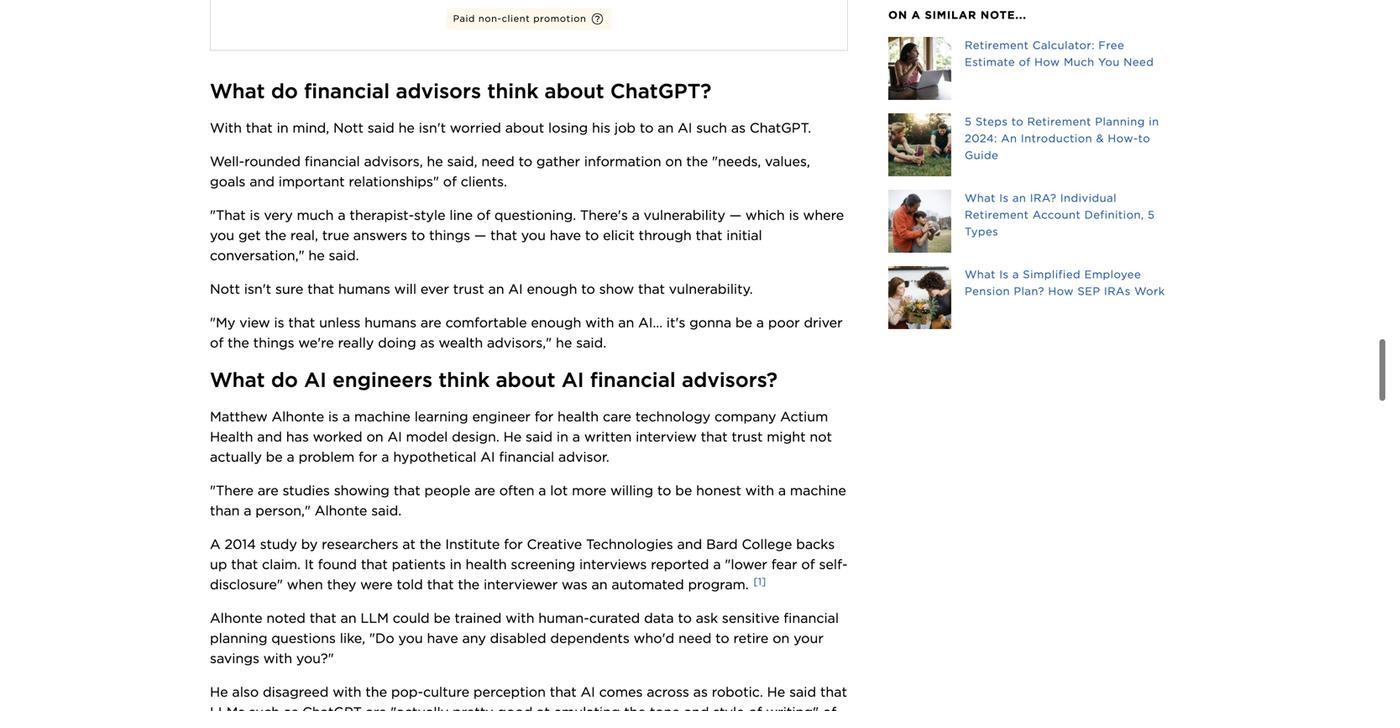 Task type: locate. For each thing, give the bounding box(es) containing it.
1 horizontal spatial style
[[713, 704, 745, 712]]

what is an ira? individual retirement account definition, 5 types link
[[889, 190, 1178, 253]]

what for what do ai engineers think about ai financial advisors?
[[210, 368, 265, 392]]

think up with that in mind, nott said he isn't worried about losing his job to an ai such as chatgpt.
[[488, 79, 539, 103]]

is up get
[[250, 207, 260, 223]]

retirement up types
[[965, 208, 1029, 221]]

health down the institute
[[466, 556, 507, 573]]

0 horizontal spatial —
[[475, 227, 487, 244]]

an inside "what is an ira? individual retirement account definition, 5 types"
[[1013, 192, 1027, 205]]

doing
[[378, 335, 416, 351]]

1 horizontal spatial at
[[537, 704, 550, 712]]

of down backs
[[802, 556, 815, 573]]

1 horizontal spatial said.
[[371, 503, 402, 519]]

0 horizontal spatial said
[[368, 120, 395, 136]]

introduction
[[1021, 132, 1093, 145]]

machine inside matthew alhonte is a machine learning engineer for health care technology company actium health and has worked on ai model design. he said in a written interview that trust might not actually be a problem for a hypothetical ai financial advisor.
[[354, 409, 411, 425]]

is up worked
[[328, 409, 339, 425]]

1 do from the top
[[271, 79, 298, 103]]

at
[[403, 536, 416, 553], [537, 704, 550, 712]]

and inside he also disagreed with the pop-culture perception that ai comes across as robotic. he said that llms such as chatgpt are "actually pretty good at emulating the tone and style of writing" o
[[684, 704, 709, 712]]

and left has
[[257, 429, 282, 445]]

that
[[246, 120, 273, 136], [491, 227, 517, 244], [696, 227, 723, 244], [308, 281, 334, 297], [638, 281, 665, 297], [288, 315, 315, 331], [701, 429, 728, 445], [394, 483, 421, 499], [231, 556, 258, 573], [361, 556, 388, 573], [427, 577, 454, 593], [310, 610, 337, 627], [550, 684, 577, 701], [821, 684, 848, 701]]

1 vertical spatial think
[[439, 368, 490, 392]]

"my view is that unless humans are comfortable enough with an ai… it's gonna be a poor driver of the things we're really doing as wealth advisors," he said.
[[210, 315, 847, 351]]

is right view on the left of the page
[[274, 315, 284, 331]]

1 vertical spatial such
[[249, 704, 280, 712]]

at inside he also disagreed with the pop-culture perception that ai comes across as robotic. he said that llms such as chatgpt are "actually pretty good at emulating the tone and style of writing" o
[[537, 704, 550, 712]]

2 vertical spatial retirement
[[965, 208, 1029, 221]]

1 horizontal spatial trust
[[732, 429, 763, 445]]

0 vertical spatial trust
[[453, 281, 484, 297]]

0 vertical spatial 5
[[965, 115, 972, 128]]

an inside "my view is that unless humans are comfortable enough with an ai… it's gonna be a poor driver of the things we're really doing as wealth advisors," he said.
[[618, 315, 635, 331]]

automated
[[612, 577, 684, 593]]

0 vertical spatial enough
[[527, 281, 578, 297]]

"lower
[[725, 556, 768, 573]]

conversation,"
[[210, 247, 305, 264]]

on inside matthew alhonte is a machine learning engineer for health care technology company actium health and has worked on ai model design. he said in a written interview that trust might not actually be a problem for a hypothetical ai financial advisor.
[[367, 429, 384, 445]]

things down view on the left of the page
[[253, 335, 294, 351]]

1 vertical spatial machine
[[790, 483, 847, 499]]

in inside matthew alhonte is a machine learning engineer for health care technology company actium health and has worked on ai model design. he said in a written interview that trust might not actually be a problem for a hypothetical ai financial advisor.
[[557, 429, 569, 445]]

said down engineer at the left
[[526, 429, 553, 445]]

what up matthew
[[210, 368, 265, 392]]

to inside the well-rounded financial advisors, he said, need to gather information on the "needs, values, goals and important relationships" of clients.
[[519, 153, 533, 170]]

retirement calculator: free estimate of how much you need link
[[889, 37, 1178, 100]]

1 vertical spatial retirement
[[1028, 115, 1092, 128]]

machine up backs
[[790, 483, 847, 499]]

[1]
[[754, 576, 766, 588]]

1 vertical spatial style
[[713, 704, 745, 712]]

0 vertical spatial retirement
[[965, 39, 1029, 52]]

with down questions at the left bottom of the page
[[264, 651, 292, 667]]

what up with
[[210, 79, 265, 103]]

[1] button
[[742, 568, 779, 605]]

1 horizontal spatial he
[[504, 429, 522, 445]]

trust down company at the bottom right of the page
[[732, 429, 763, 445]]

you down questioning.
[[521, 227, 546, 244]]

what for what is a simplified employee pension plan? how sep iras work
[[965, 268, 996, 281]]

retirement
[[965, 39, 1029, 52], [1028, 115, 1092, 128], [965, 208, 1029, 221]]

culture
[[423, 684, 470, 701]]

what inside "what is an ira? individual retirement account definition, 5 types"
[[965, 192, 996, 205]]

0 horizontal spatial things
[[253, 335, 294, 351]]

0 vertical spatial said.
[[329, 247, 359, 264]]

0 vertical spatial —
[[730, 207, 742, 223]]

1 vertical spatial nott
[[210, 281, 240, 297]]

is for a
[[1000, 268, 1009, 281]]

said. inside "there are studies showing that people are often a lot more willing to be honest with a machine than a person," alhonte said.
[[371, 503, 402, 519]]

lot
[[550, 483, 568, 499]]

true
[[322, 227, 349, 244]]

nott isn't sure that humans will ever trust an ai enough to show that vulnerability.
[[210, 281, 753, 297]]

that right with
[[246, 120, 273, 136]]

in up advisor. at left bottom
[[557, 429, 569, 445]]

ai down 'chatgpt?'
[[678, 120, 693, 136]]

retirement up "estimate"
[[965, 39, 1029, 52]]

health up written
[[558, 409, 599, 425]]

that inside matthew alhonte is a machine learning engineer for health care technology company actium health and has worked on ai model design. he said in a written interview that trust might not actually be a problem for a hypothetical ai financial advisor.
[[701, 429, 728, 445]]

how
[[1035, 55, 1061, 68], [1049, 285, 1074, 298]]

1 vertical spatial at
[[537, 704, 550, 712]]

2 vertical spatial said.
[[371, 503, 402, 519]]

do for financial
[[271, 79, 298, 103]]

enough up "my view is that unless humans are comfortable enough with an ai… it's gonna be a poor driver of the things we're really doing as wealth advisors," he said.
[[527, 281, 578, 297]]

non-
[[479, 13, 502, 24]]

planning
[[210, 630, 268, 647]]

of inside the well-rounded financial advisors, he said, need to gather information on the "needs, values, goals and important relationships" of clients.
[[443, 173, 457, 190]]

1 horizontal spatial 5
[[1148, 208, 1155, 221]]

1 horizontal spatial isn't
[[419, 120, 446, 136]]

0 horizontal spatial machine
[[354, 409, 411, 425]]

1 horizontal spatial machine
[[790, 483, 847, 499]]

the left 'pop-'
[[366, 684, 387, 701]]

get
[[239, 227, 261, 244]]

1 horizontal spatial things
[[429, 227, 470, 244]]

financial up your
[[784, 610, 839, 627]]

financial up important at the left
[[305, 153, 360, 170]]

1 vertical spatial trust
[[732, 429, 763, 445]]

0 horizontal spatial such
[[249, 704, 280, 712]]

of inside he also disagreed with the pop-culture perception that ai comes across as robotic. he said that llms such as chatgpt are "actually pretty good at emulating the tone and style of writing" o
[[749, 704, 762, 712]]

retirement inside "what is an ira? individual retirement account definition, 5 types"
[[965, 208, 1029, 221]]

have down questioning.
[[550, 227, 581, 244]]

need inside alhonte noted that an llm could be trained with human-curated data to ask sensitive financial planning questions like, "do you have any disabled dependents who'd need to retire on your savings with you?"
[[679, 630, 712, 647]]

for up 'screening' at the bottom of page
[[504, 536, 523, 553]]

as inside "my view is that unless humans are comfortable enough with an ai… it's gonna be a poor driver of the things we're really doing as wealth advisors," he said.
[[420, 335, 435, 351]]

an up like, on the left bottom of the page
[[341, 610, 357, 627]]

initial
[[727, 227, 763, 244]]

said. inside "my view is that unless humans are comfortable enough with an ai… it's gonna be a poor driver of the things we're really doing as wealth advisors," he said.
[[576, 335, 607, 351]]

2 horizontal spatial said.
[[576, 335, 607, 351]]

in
[[1149, 115, 1160, 128], [277, 120, 289, 136], [557, 429, 569, 445], [450, 556, 462, 573]]

that inside alhonte noted that an llm could be trained with human-curated data to ask sensitive financial planning questions like, "do you have any disabled dependents who'd need to retire on your savings with you?"
[[310, 610, 337, 627]]

as up "needs,
[[732, 120, 746, 136]]

things down line
[[429, 227, 470, 244]]

creative
[[527, 536, 582, 553]]

of down the '"my'
[[210, 335, 224, 351]]

2 vertical spatial alhonte
[[210, 610, 263, 627]]

5 steps to retirement planning in 2024: an introduction & how-to guide
[[965, 115, 1160, 162]]

2 vertical spatial for
[[504, 536, 523, 553]]

0 horizontal spatial health
[[466, 556, 507, 573]]

1 vertical spatial 5
[[1148, 208, 1155, 221]]

need
[[1124, 55, 1154, 68]]

paid non-client promotion
[[453, 13, 587, 24]]

retirement inside retirement calculator: free estimate of how much you need
[[965, 39, 1029, 52]]

disclosure"
[[210, 577, 283, 593]]

machine inside "there are studies showing that people are often a lot more willing to be honest with a machine than a person," alhonte said.
[[790, 483, 847, 499]]

at up patients
[[403, 536, 416, 553]]

and right 'tone'
[[684, 704, 709, 712]]

the left "needs,
[[687, 153, 708, 170]]

2014
[[225, 536, 256, 553]]

an
[[1001, 132, 1018, 145]]

paid
[[453, 13, 475, 24]]

engineer
[[472, 409, 531, 425]]

an down 'chatgpt?'
[[658, 120, 674, 136]]

1 vertical spatial do
[[271, 368, 298, 392]]

you
[[1099, 55, 1120, 68]]

of right line
[[477, 207, 491, 223]]

1 vertical spatial isn't
[[244, 281, 271, 297]]

2 horizontal spatial for
[[535, 409, 554, 425]]

nott up the '"my'
[[210, 281, 240, 297]]

person,"
[[256, 503, 311, 519]]

0 vertical spatial have
[[550, 227, 581, 244]]

an down interviews
[[592, 577, 608, 593]]

what up types
[[965, 192, 996, 205]]

0 vertical spatial need
[[482, 153, 515, 170]]

1 vertical spatial have
[[427, 630, 458, 647]]

on right worked
[[367, 429, 384, 445]]

1 horizontal spatial such
[[697, 120, 728, 136]]

work
[[1135, 285, 1166, 298]]

engineers
[[333, 368, 433, 392]]

0 vertical spatial nott
[[334, 120, 364, 136]]

think for advisors
[[488, 79, 539, 103]]

important
[[279, 173, 345, 190]]

1 vertical spatial alhonte
[[315, 503, 367, 519]]

0 vertical spatial is
[[1000, 192, 1009, 205]]

that up we're on the left of the page
[[288, 315, 315, 331]]

said up advisors, at the top left
[[368, 120, 395, 136]]

style down robotic.
[[713, 704, 745, 712]]

like,
[[340, 630, 365, 647]]

be inside "my view is that unless humans are comfortable enough with an ai… it's gonna be a poor driver of the things we're really doing as wealth advisors," he said.
[[736, 315, 753, 331]]

ai inside he also disagreed with the pop-culture perception that ai comes across as robotic. he said that llms such as chatgpt are "actually pretty good at emulating the tone and style of writing" o
[[581, 684, 595, 701]]

is inside what is a simplified employee pension plan? how sep iras work
[[1000, 268, 1009, 281]]

mind,
[[293, 120, 329, 136]]

5 right definition,
[[1148, 208, 1155, 221]]

0 horizontal spatial trust
[[453, 281, 484, 297]]

be inside matthew alhonte is a machine learning engineer for health care technology company actium health and has worked on ai model design. he said in a written interview that trust might not actually be a problem for a hypothetical ai financial advisor.
[[266, 449, 283, 465]]

1 horizontal spatial nott
[[334, 120, 364, 136]]

elicit
[[603, 227, 635, 244]]

llms
[[210, 704, 245, 712]]

interview
[[636, 429, 697, 445]]

for up "showing" at the bottom left
[[359, 449, 378, 465]]

2 do from the top
[[271, 368, 298, 392]]

said,
[[447, 153, 478, 170]]

think down wealth
[[439, 368, 490, 392]]

said.
[[329, 247, 359, 264], [576, 335, 607, 351], [371, 503, 402, 519]]

to down ask on the right
[[716, 630, 730, 647]]

a up plan?
[[1013, 268, 1020, 281]]

with inside "my view is that unless humans are comfortable enough with an ai… it's gonna be a poor driver of the things we're really doing as wealth advisors," he said.
[[586, 315, 614, 331]]

2 is from the top
[[1000, 268, 1009, 281]]

a down has
[[287, 449, 295, 465]]

2 horizontal spatial on
[[773, 630, 790, 647]]

0 horizontal spatial at
[[403, 536, 416, 553]]

more
[[572, 483, 607, 499]]

sensitive
[[722, 610, 780, 627]]

the inside "my view is that unless humans are comfortable enough with an ai… it's gonna be a poor driver of the things we're really doing as wealth advisors," he said.
[[228, 335, 249, 351]]

sep
[[1078, 285, 1101, 298]]

style inside "that is very much a therapist-style line of questioning. there's a vulnerability — which is where you get the real, true answers to things — that you have to elicit through that initial conversation," he said.
[[414, 207, 446, 223]]

written
[[585, 429, 632, 445]]

of
[[1019, 55, 1031, 68], [443, 173, 457, 190], [477, 207, 491, 223], [210, 335, 224, 351], [802, 556, 815, 573], [749, 704, 762, 712]]

0 vertical spatial said
[[368, 120, 395, 136]]

1 horizontal spatial you
[[399, 630, 423, 647]]

with up 'chatgpt'
[[333, 684, 362, 701]]

alhonte up has
[[272, 409, 324, 425]]

1 vertical spatial said.
[[576, 335, 607, 351]]

1 vertical spatial —
[[475, 227, 487, 244]]

nott right mind, in the left of the page
[[334, 120, 364, 136]]

1 horizontal spatial on
[[666, 153, 683, 170]]

0 horizontal spatial isn't
[[244, 281, 271, 297]]

that inside "my view is that unless humans are comfortable enough with an ai… it's gonna be a poor driver of the things we're really doing as wealth advisors," he said.
[[288, 315, 315, 331]]

0 horizontal spatial said.
[[329, 247, 359, 264]]

he up llms at the left of the page
[[210, 684, 228, 701]]

of down robotic.
[[749, 704, 762, 712]]

the inside the well-rounded financial advisors, he said, need to gather information on the "needs, values, goals and important relationships" of clients.
[[687, 153, 708, 170]]

he up writing"
[[767, 684, 786, 701]]

ira?
[[1031, 192, 1057, 205]]

when
[[287, 577, 323, 593]]

are inside "my view is that unless humans are comfortable enough with an ai… it's gonna be a poor driver of the things we're really doing as wealth advisors," he said.
[[421, 315, 442, 331]]

retirement up introduction
[[1028, 115, 1092, 128]]

2 vertical spatial on
[[773, 630, 790, 647]]

a left the "lot"
[[539, 483, 546, 499]]

a up worked
[[343, 409, 350, 425]]

2 horizontal spatial he
[[767, 684, 786, 701]]

what inside what is a simplified employee pension plan? how sep iras work
[[965, 268, 996, 281]]

1 horizontal spatial have
[[550, 227, 581, 244]]

a up program.
[[713, 556, 721, 573]]

what do ai engineers think about ai financial advisors?
[[210, 368, 778, 392]]

simplified
[[1023, 268, 1081, 281]]

therapist-
[[350, 207, 414, 223]]

show
[[599, 281, 634, 297]]

financial inside matthew alhonte is a machine learning engineer for health care technology company actium health and has worked on ai model design. he said in a written interview that trust might not actually be a problem for a hypothetical ai financial advisor.
[[499, 449, 555, 465]]

institute
[[445, 536, 500, 553]]

style inside he also disagreed with the pop-culture perception that ai comes across as robotic. he said that llms such as chatgpt are "actually pretty good at emulating the tone and style of writing" o
[[713, 704, 745, 712]]

0 vertical spatial think
[[488, 79, 539, 103]]

retirement inside 5 steps to retirement planning in 2024: an introduction & how-to guide
[[1028, 115, 1092, 128]]

2 vertical spatial said
[[790, 684, 817, 701]]

across
[[647, 684, 690, 701]]

1 vertical spatial things
[[253, 335, 294, 351]]

0 horizontal spatial 5
[[965, 115, 972, 128]]

of right "estimate"
[[1019, 55, 1031, 68]]

trust right the ever
[[453, 281, 484, 297]]

0 vertical spatial do
[[271, 79, 298, 103]]

matthew
[[210, 409, 268, 425]]

disabled
[[490, 630, 547, 647]]

0 vertical spatial style
[[414, 207, 446, 223]]

alhonte noted that an llm could be trained with human-curated data to ask sensitive financial planning questions like, "do you have any disabled dependents who'd need to retire on your savings with you?"
[[210, 610, 843, 667]]

0 horizontal spatial for
[[359, 449, 378, 465]]

he
[[504, 429, 522, 445], [210, 684, 228, 701], [767, 684, 786, 701]]

human-
[[539, 610, 590, 627]]

2 horizontal spatial said
[[790, 684, 817, 701]]

think
[[488, 79, 539, 103], [439, 368, 490, 392]]

dependents
[[551, 630, 630, 647]]

1 horizontal spatial for
[[504, 536, 523, 553]]

1 vertical spatial enough
[[531, 315, 582, 331]]

0 vertical spatial isn't
[[419, 120, 446, 136]]

health inside matthew alhonte is a machine learning engineer for health care technology company actium health and has worked on ai model design. he said in a written interview that trust might not actually be a problem for a hypothetical ai financial advisor.
[[558, 409, 599, 425]]

he inside "that is very much a therapist-style line of questioning. there's a vulnerability — which is where you get the real, true answers to things — that you have to elicit through that initial conversation," he said.
[[309, 247, 325, 264]]

0 vertical spatial things
[[429, 227, 470, 244]]

1 horizontal spatial need
[[679, 630, 712, 647]]

of down said,
[[443, 173, 457, 190]]

in inside 5 steps to retirement planning in 2024: an introduction & how-to guide
[[1149, 115, 1160, 128]]

that up emulating
[[550, 684, 577, 701]]

isn't
[[419, 120, 446, 136], [244, 281, 271, 297]]

on inside the well-rounded financial advisors, he said, need to gather information on the "needs, values, goals and important relationships" of clients.
[[666, 153, 683, 170]]

is for an
[[1000, 192, 1009, 205]]

real,
[[291, 227, 318, 244]]

with inside "there are studies showing that people are often a lot more willing to be honest with a machine than a person," alhonte said.
[[746, 483, 775, 499]]

to inside "there are studies showing that people are often a lot more willing to be honest with a machine than a person," alhonte said.
[[658, 483, 672, 499]]

isn't down advisors
[[419, 120, 446, 136]]

a inside what is a simplified employee pension plan? how sep iras work
[[1013, 268, 1020, 281]]

do up has
[[271, 368, 298, 392]]

worried
[[450, 120, 501, 136]]

1 vertical spatial health
[[466, 556, 507, 573]]

need down ask on the right
[[679, 630, 712, 647]]

care
[[603, 409, 632, 425]]

is inside "what is an ira? individual retirement account definition, 5 types"
[[1000, 192, 1009, 205]]

how down simplified
[[1049, 285, 1074, 298]]

to left show
[[582, 281, 595, 297]]

0 horizontal spatial need
[[482, 153, 515, 170]]

plan?
[[1014, 285, 1045, 298]]

1 vertical spatial how
[[1049, 285, 1074, 298]]

such up "needs,
[[697, 120, 728, 136]]

enough up advisors,"
[[531, 315, 582, 331]]

1 horizontal spatial health
[[558, 409, 599, 425]]

the down very
[[265, 227, 287, 244]]

1 vertical spatial humans
[[365, 315, 417, 331]]

was
[[562, 577, 588, 593]]

you
[[210, 227, 235, 244], [521, 227, 546, 244], [399, 630, 423, 647]]

5 up 2024:
[[965, 115, 972, 128]]

with down show
[[586, 315, 614, 331]]

vulnerability.
[[669, 281, 753, 297]]

what for what do financial advisors think about chatgpt?
[[210, 79, 265, 103]]

0 vertical spatial humans
[[338, 281, 391, 297]]

0 vertical spatial on
[[666, 153, 683, 170]]

things inside "my view is that unless humans are comfortable enough with an ai… it's gonna be a poor driver of the things we're really doing as wealth advisors," he said.
[[253, 335, 294, 351]]

0 vertical spatial health
[[558, 409, 599, 425]]

1 vertical spatial said
[[526, 429, 553, 445]]

financial inside alhonte noted that an llm could be trained with human-curated data to ask sensitive financial planning questions like, "do you have any disabled dependents who'd need to retire on your savings with you?"
[[784, 610, 839, 627]]

an inside alhonte noted that an llm could be trained with human-curated data to ask sensitive financial planning questions like, "do you have any disabled dependents who'd need to retire on your savings with you?"
[[341, 610, 357, 627]]

about down advisors,"
[[496, 368, 556, 392]]

0 vertical spatial how
[[1035, 55, 1061, 68]]

trust inside matthew alhonte is a machine learning engineer for health care technology company actium health and has worked on ai model design. he said in a written interview that trust might not actually be a problem for a hypothetical ai financial advisor.
[[732, 429, 763, 445]]

will
[[395, 281, 417, 297]]

0 horizontal spatial style
[[414, 207, 446, 223]]

and inside matthew alhonte is a machine learning engineer for health care technology company actium health and has worked on ai model design. he said in a written interview that trust might not actually be a problem for a hypothetical ai financial advisor.
[[257, 429, 282, 445]]

advisors
[[396, 79, 481, 103]]

an up comfortable
[[488, 281, 505, 297]]

comfortable
[[446, 315, 527, 331]]

that down company at the bottom right of the page
[[701, 429, 728, 445]]

0 vertical spatial machine
[[354, 409, 411, 425]]

health inside a 2014 study by researchers at the institute for creative technologies and bard college backs up that claim. it found that patients in health screening interviews reported a "lower fear of self- disclosure" when they were told that the interviewer was an automated program.
[[466, 556, 507, 573]]

losing
[[549, 120, 588, 136]]

0 vertical spatial alhonte
[[272, 409, 324, 425]]

trust
[[453, 281, 484, 297], [732, 429, 763, 445]]

— up initial
[[730, 207, 742, 223]]

2 vertical spatial about
[[496, 368, 556, 392]]

0 horizontal spatial on
[[367, 429, 384, 445]]

1 vertical spatial need
[[679, 630, 712, 647]]

1 vertical spatial is
[[1000, 268, 1009, 281]]

1 vertical spatial on
[[367, 429, 384, 445]]

an inside a 2014 study by researchers at the institute for creative technologies and bard college backs up that claim. it found that patients in health screening interviews reported a "lower fear of self- disclosure" when they were told that the interviewer was an automated program.
[[592, 577, 608, 593]]

willing
[[611, 483, 654, 499]]

a left poor
[[757, 315, 764, 331]]

0 vertical spatial for
[[535, 409, 554, 425]]

have inside alhonte noted that an llm could be trained with human-curated data to ask sensitive financial planning questions like, "do you have any disabled dependents who'd need to retire on your savings with you?"
[[427, 630, 458, 647]]

1 is from the top
[[1000, 192, 1009, 205]]

and inside the well-rounded financial advisors, he said, need to gather information on the "needs, values, goals and important relationships" of clients.
[[250, 173, 275, 190]]

about up losing
[[545, 79, 605, 103]]

style
[[414, 207, 446, 223], [713, 704, 745, 712]]

0 vertical spatial about
[[545, 79, 605, 103]]



Task type: vqa. For each thing, say whether or not it's contained in the screenshot.
Retirement Calculator: Free Estimate Of How Much You Need link
yes



Task type: describe. For each thing, give the bounding box(es) containing it.
alhonte inside matthew alhonte is a machine learning engineer for health care technology company actium health and has worked on ai model design. he said in a written interview that trust might not actually be a problem for a hypothetical ai financial advisor.
[[272, 409, 324, 425]]

about for chatgpt?
[[545, 79, 605, 103]]

financial up mind, in the left of the page
[[304, 79, 390, 103]]

company
[[715, 409, 777, 425]]

2024:
[[965, 132, 998, 145]]

and inside a 2014 study by researchers at the institute for creative technologies and bard college backs up that claim. it found that patients in health screening interviews reported a "lower fear of self- disclosure" when they were told that the interviewer was an automated program.
[[678, 536, 703, 553]]

a right than at the left bottom of the page
[[244, 503, 252, 519]]

financial up care
[[590, 368, 676, 392]]

to down planning
[[1139, 132, 1151, 145]]

how inside retirement calculator: free estimate of how much you need
[[1035, 55, 1061, 68]]

than
[[210, 503, 240, 519]]

by
[[301, 536, 318, 553]]

a inside "my view is that unless humans are comfortable enough with an ai… it's gonna be a poor driver of the things we're really doing as wealth advisors," he said.
[[757, 315, 764, 331]]

alhonte inside alhonte noted that an llm could be trained with human-curated data to ask sensitive financial planning questions like, "do you have any disabled dependents who'd need to retire on your savings with you?"
[[210, 610, 263, 627]]

ai left model
[[388, 429, 402, 445]]

ai down design.
[[481, 449, 495, 465]]

a inside a 2014 study by researchers at the institute for creative technologies and bard college backs up that claim. it found that patients in health screening interviews reported a "lower fear of self- disclosure" when they were told that the interviewer was an automated program.
[[713, 556, 721, 573]]

definition,
[[1085, 208, 1145, 221]]

that inside "there are studies showing that people are often a lot more willing to be honest with a machine than a person," alhonte said.
[[394, 483, 421, 499]]

do for ai
[[271, 368, 298, 392]]

ai down "my view is that unless humans are comfortable enough with an ai… it's gonna be a poor driver of the things we're really doing as wealth advisors," he said.
[[562, 368, 584, 392]]

that down patients
[[427, 577, 454, 593]]

that up the disclosure"
[[231, 556, 258, 573]]

technologies
[[586, 536, 673, 553]]

screening
[[511, 556, 576, 573]]

to left ask on the right
[[678, 610, 692, 627]]

"needs,
[[712, 153, 761, 170]]

his
[[592, 120, 611, 136]]

with up disabled
[[506, 610, 535, 627]]

have inside "that is very much a therapist-style line of questioning. there's a vulnerability — which is where you get the real, true answers to things — that you have to elicit through that initial conversation," he said.
[[550, 227, 581, 244]]

college
[[742, 536, 793, 553]]

types
[[965, 225, 999, 238]]

study
[[260, 536, 297, 553]]

through
[[639, 227, 692, 244]]

design.
[[452, 429, 500, 445]]

honest
[[697, 483, 742, 499]]

bard
[[707, 536, 738, 553]]

similar
[[925, 8, 977, 21]]

savings
[[210, 651, 260, 667]]

chatgpt
[[302, 704, 362, 712]]

said. inside "that is very much a therapist-style line of questioning. there's a vulnerability — which is where you get the real, true answers to things — that you have to elicit through that initial conversation," he said.
[[329, 247, 359, 264]]

of inside retirement calculator: free estimate of how much you need
[[1019, 55, 1031, 68]]

which
[[746, 207, 785, 223]]

on
[[889, 8, 908, 21]]

the inside "that is very much a therapist-style line of questioning. there's a vulnerability — which is where you get the real, true answers to things — that you have to elicit through that initial conversation," he said.
[[265, 227, 287, 244]]

a 2014 study by researchers at the institute for creative technologies and bard college backs up that claim. it found that patients in health screening interviews reported a "lower fear of self- disclosure" when they were told that the interviewer was an automated program.
[[210, 536, 848, 593]]

"that is very much a therapist-style line of questioning. there's a vulnerability — which is where you get the real, true answers to things — that you have to elicit through that initial conversation," he said.
[[210, 207, 848, 264]]

people
[[425, 483, 471, 499]]

how inside what is a simplified employee pension plan? how sep iras work
[[1049, 285, 1074, 298]]

claim.
[[262, 556, 301, 573]]

0 vertical spatial such
[[697, 120, 728, 136]]

hypothetical
[[393, 449, 477, 465]]

a up elicit
[[632, 207, 640, 223]]

matthew alhonte is a machine learning engineer for health care technology company actium health and has worked on ai model design. he said in a written interview that trust might not actually be a problem for a hypothetical ai financial advisor.
[[210, 409, 837, 465]]

to up an
[[1012, 115, 1024, 128]]

free
[[1099, 39, 1125, 52]]

gather
[[537, 153, 580, 170]]

with inside he also disagreed with the pop-culture perception that ai comes across as robotic. he said that llms such as chatgpt are "actually pretty good at emulating the tone and style of writing" o
[[333, 684, 362, 701]]

1 vertical spatial for
[[359, 449, 378, 465]]

5 steps to retirement planning in 2024: an introduction & how-to guide link
[[889, 113, 1178, 176]]

interviews
[[580, 556, 647, 573]]

is inside "my view is that unless humans are comfortable enough with an ai… it's gonna be a poor driver of the things we're really doing as wealth advisors," he said.
[[274, 315, 284, 331]]

questioning.
[[495, 207, 576, 223]]

also
[[232, 684, 259, 701]]

on a similar note...
[[889, 8, 1027, 21]]

financial inside the well-rounded financial advisors, he said, need to gather information on the "needs, values, goals and important relationships" of clients.
[[305, 153, 360, 170]]

it's
[[667, 315, 686, 331]]

to right 'job'
[[640, 120, 654, 136]]

you inside alhonte noted that an llm could be trained with human-curated data to ask sensitive financial planning questions like, "do you have any disabled dependents who'd need to retire on your savings with you?"
[[399, 630, 423, 647]]

of inside "my view is that unless humans are comfortable enough with an ai… it's gonna be a poor driver of the things we're really doing as wealth advisors," he said.
[[210, 335, 224, 351]]

enough inside "my view is that unless humans are comfortable enough with an ai… it's gonna be a poor driver of the things we're really doing as wealth advisors," he said.
[[531, 315, 582, 331]]

a down might at the bottom of the page
[[779, 483, 786, 499]]

ask
[[696, 610, 718, 627]]

that up 'ai…'
[[638, 281, 665, 297]]

such inside he also disagreed with the pop-culture perception that ai comes across as robotic. he said that llms such as chatgpt are "actually pretty good at emulating the tone and style of writing" o
[[249, 704, 280, 712]]

with
[[210, 120, 242, 136]]

llm
[[361, 610, 389, 627]]

your
[[794, 630, 824, 647]]

pop-
[[391, 684, 423, 701]]

the down comes
[[625, 704, 646, 712]]

is right 'which'
[[789, 207, 800, 223]]

are left "often"
[[475, 483, 496, 499]]

wealth
[[439, 335, 483, 351]]

be inside "there are studies showing that people are often a lot more willing to be honest with a machine than a person," alhonte said.
[[676, 483, 693, 499]]

not
[[810, 429, 832, 445]]

on inside alhonte noted that an llm could be trained with human-curated data to ask sensitive financial planning questions like, "do you have any disabled dependents who'd need to retire on your savings with you?"
[[773, 630, 790, 647]]

ai down we're on the left of the page
[[304, 368, 327, 392]]

are up person,"
[[258, 483, 279, 499]]

planning
[[1096, 115, 1146, 128]]

line
[[450, 207, 473, 223]]

how-
[[1108, 132, 1139, 145]]

in left mind, in the left of the page
[[277, 120, 289, 136]]

to right answers
[[411, 227, 425, 244]]

employee
[[1085, 268, 1142, 281]]

what is a simplified employee pension plan? how sep iras work
[[965, 268, 1166, 298]]

values,
[[765, 153, 810, 170]]

1 horizontal spatial —
[[730, 207, 742, 223]]

a
[[210, 536, 221, 553]]

that down vulnerability
[[696, 227, 723, 244]]

0 horizontal spatial you
[[210, 227, 235, 244]]

to down there's
[[585, 227, 599, 244]]

for inside a 2014 study by researchers at the institute for creative technologies and bard college backs up that claim. it found that patients in health screening interviews reported a "lower fear of self- disclosure" when they were told that the interviewer was an automated program.
[[504, 536, 523, 553]]

a up "showing" at the bottom left
[[382, 449, 389, 465]]

said inside matthew alhonte is a machine learning engineer for health care technology company actium health and has worked on ai model design. he said in a written interview that trust might not actually be a problem for a hypothetical ai financial advisor.
[[526, 429, 553, 445]]

a right on
[[912, 8, 921, 21]]

about for ai
[[496, 368, 556, 392]]

emulating
[[554, 704, 620, 712]]

he up advisors, at the top left
[[399, 120, 415, 136]]

much
[[297, 207, 334, 223]]

with that in mind, nott said he isn't worried about losing his job to an ai such as chatgpt.
[[210, 120, 812, 136]]

that up were
[[361, 556, 388, 573]]

very
[[264, 207, 293, 223]]

steps
[[976, 115, 1008, 128]]

a up the true
[[338, 207, 346, 223]]

5 inside 5 steps to retirement planning in 2024: an introduction & how-to guide
[[965, 115, 972, 128]]

is inside matthew alhonte is a machine learning engineer for health care technology company actium health and has worked on ai model design. he said in a written interview that trust might not actually be a problem for a hypothetical ai financial advisor.
[[328, 409, 339, 425]]

clients.
[[461, 173, 507, 190]]

he inside the well-rounded financial advisors, he said, need to gather information on the "needs, values, goals and important relationships" of clients.
[[427, 153, 443, 170]]

the up trained
[[458, 577, 480, 593]]

0 horizontal spatial he
[[210, 684, 228, 701]]

he inside "my view is that unless humans are comfortable enough with an ai… it's gonna be a poor driver of the things we're really doing as wealth advisors," he said.
[[556, 335, 572, 351]]

pretty
[[453, 704, 494, 712]]

as down disagreed
[[284, 704, 298, 712]]

that down questioning.
[[491, 227, 517, 244]]

answers
[[353, 227, 407, 244]]

0 horizontal spatial nott
[[210, 281, 240, 297]]

actium
[[781, 409, 829, 425]]

need inside the well-rounded financial advisors, he said, need to gather information on the "needs, values, goals and important relationships" of clients.
[[482, 153, 515, 170]]

as right across
[[694, 684, 708, 701]]

relationships"
[[349, 173, 439, 190]]

what is a simplified employee pension plan? how sep iras work link
[[889, 266, 1178, 329]]

at inside a 2014 study by researchers at the institute for creative technologies and bard college backs up that claim. it found that patients in health screening interviews reported a "lower fear of self- disclosure" when they were told that the interviewer was an automated program.
[[403, 536, 416, 553]]

he inside matthew alhonte is a machine learning engineer for health care technology company actium health and has worked on ai model design. he said in a written interview that trust might not actually be a problem for a hypothetical ai financial advisor.
[[504, 429, 522, 445]]

iras
[[1105, 285, 1131, 298]]

5 inside "what is an ira? individual retirement account definition, 5 types"
[[1148, 208, 1155, 221]]

calculator:
[[1033, 39, 1095, 52]]

problem
[[299, 449, 355, 465]]

ever
[[421, 281, 449, 297]]

individual
[[1061, 192, 1117, 205]]

estimate
[[965, 55, 1016, 68]]

think for engineers
[[439, 368, 490, 392]]

patients
[[392, 556, 446, 573]]

the up patients
[[420, 536, 441, 553]]

they
[[327, 577, 356, 593]]

that down your
[[821, 684, 848, 701]]

technology
[[636, 409, 711, 425]]

be inside alhonte noted that an llm could be trained with human-curated data to ask sensitive financial planning questions like, "do you have any disabled dependents who'd need to retire on your savings with you?"
[[434, 610, 451, 627]]

what for what is an ira? individual retirement account definition, 5 types
[[965, 192, 996, 205]]

1 vertical spatial about
[[505, 120, 545, 136]]

"there
[[210, 483, 254, 499]]

2 horizontal spatial you
[[521, 227, 546, 244]]

things inside "that is very much a therapist-style line of questioning. there's a vulnerability — which is where you get the real, true answers to things — that you have to elicit through that initial conversation," he said.
[[429, 227, 470, 244]]

has
[[286, 429, 309, 445]]

ai up comfortable
[[509, 281, 523, 297]]

information
[[585, 153, 662, 170]]

advisors?
[[682, 368, 778, 392]]

a up advisor. at left bottom
[[573, 429, 580, 445]]

of inside "that is very much a therapist-style line of questioning. there's a vulnerability — which is where you get the real, true answers to things — that you have to elicit through that initial conversation," he said.
[[477, 207, 491, 223]]

of inside a 2014 study by researchers at the institute for creative technologies and bard college backs up that claim. it found that patients in health screening interviews reported a "lower fear of self- disclosure" when they were told that the interviewer was an automated program.
[[802, 556, 815, 573]]

advisors,
[[364, 153, 423, 170]]

humans inside "my view is that unless humans are comfortable enough with an ai… it's gonna be a poor driver of the things we're really doing as wealth advisors," he said.
[[365, 315, 417, 331]]

that right sure
[[308, 281, 334, 297]]

alhonte inside "there are studies showing that people are often a lot more willing to be honest with a machine than a person," alhonte said.
[[315, 503, 367, 519]]

model
[[406, 429, 448, 445]]

in inside a 2014 study by researchers at the institute for creative technologies and bard college backs up that claim. it found that patients in health screening interviews reported a "lower fear of self- disclosure" when they were told that the interviewer was an automated program.
[[450, 556, 462, 573]]

are inside he also disagreed with the pop-culture perception that ai comes across as robotic. he said that llms such as chatgpt are "actually pretty good at emulating the tone and style of writing" o
[[366, 704, 387, 712]]

said inside he also disagreed with the pop-culture perception that ai comes across as robotic. he said that llms such as chatgpt are "actually pretty good at emulating the tone and style of writing" o
[[790, 684, 817, 701]]

researchers
[[322, 536, 399, 553]]



